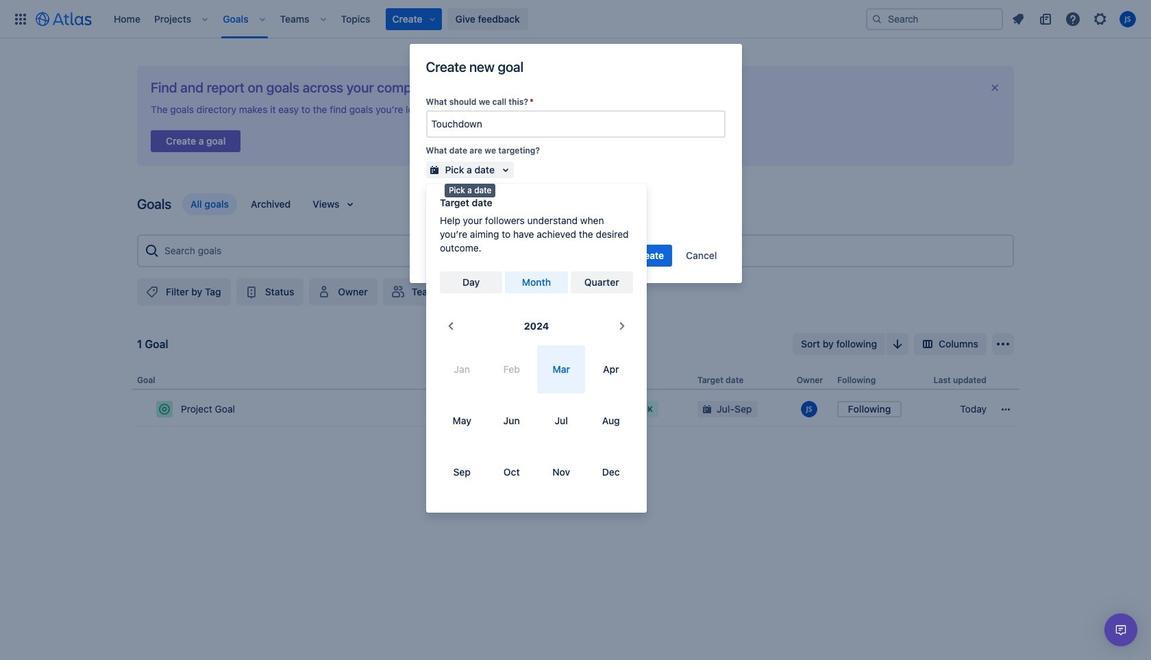 Task type: vqa. For each thing, say whether or not it's contained in the screenshot.
'slack logo showing nan channels are connected to this goal'
no



Task type: locate. For each thing, give the bounding box(es) containing it.
banner
[[0, 0, 1152, 38]]

search image
[[872, 13, 883, 24]]

see previous year image
[[443, 318, 459, 335]]

see next year image
[[614, 318, 631, 335]]

close banner image
[[990, 82, 1001, 93]]

help image
[[1065, 11, 1082, 27]]

search goals image
[[144, 243, 160, 259]]

None field
[[427, 112, 724, 136]]

tooltip
[[445, 184, 496, 197]]



Task type: describe. For each thing, give the bounding box(es) containing it.
reverse sort order image
[[890, 336, 906, 352]]

top element
[[8, 0, 867, 38]]

label image
[[144, 284, 160, 300]]

following image
[[458, 284, 475, 300]]

status image
[[243, 284, 260, 300]]

Search field
[[867, 8, 1004, 30]]

Search goals field
[[160, 239, 1008, 263]]



